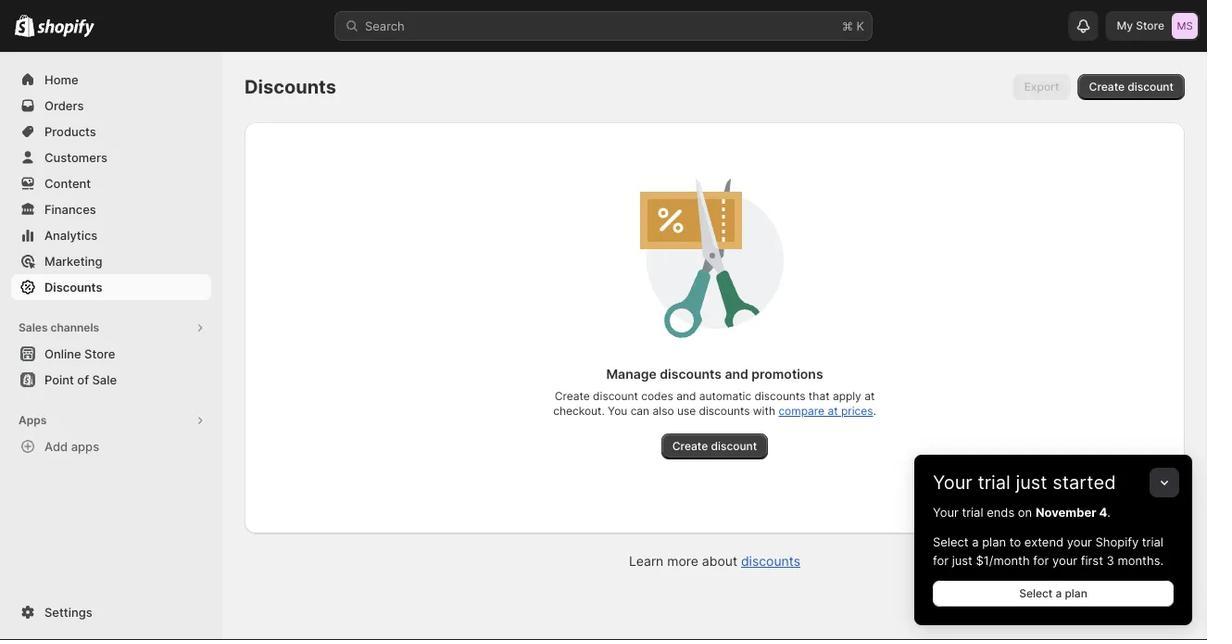 Task type: describe. For each thing, give the bounding box(es) containing it.
discounts link
[[11, 274, 211, 300]]

you
[[608, 404, 627, 418]]

discounts down 'automatic'
[[699, 404, 750, 418]]

your trial just started
[[933, 471, 1116, 494]]

discount for the right create discount button
[[1128, 80, 1174, 94]]

and inside create discount codes and automatic discounts that apply at checkout. you can also use discounts with
[[676, 390, 696, 403]]

orders
[[44, 98, 84, 113]]

discounts right the about
[[741, 554, 800, 569]]

about
[[702, 554, 737, 569]]

compare at prices link
[[779, 404, 873, 418]]

3
[[1107, 553, 1114, 567]]

0 horizontal spatial create discount button
[[661, 434, 768, 459]]

manage
[[606, 366, 657, 382]]

compare
[[779, 404, 825, 418]]

export
[[1024, 80, 1059, 94]]

add
[[44, 439, 68, 453]]

create for left create discount button
[[672, 440, 708, 453]]

1 vertical spatial discounts
[[44, 280, 102, 294]]

sales
[[19, 321, 48, 334]]

0 horizontal spatial .
[[873, 404, 876, 418]]

select for select a plan to extend your shopify trial for just $1/month for your first 3 months.
[[933, 535, 969, 549]]

trial for just
[[978, 471, 1011, 494]]

1 for from the left
[[933, 553, 949, 567]]

export button
[[1013, 74, 1070, 100]]

codes
[[641, 390, 673, 403]]

finances
[[44, 202, 96, 216]]

content link
[[11, 170, 211, 196]]

discounts up use
[[660, 366, 722, 382]]

discounts up the with
[[755, 390, 805, 403]]

online store
[[44, 346, 115, 361]]

ends
[[987, 505, 1015, 519]]

your trial ends on november 4 .
[[933, 505, 1111, 519]]

home
[[44, 72, 78, 87]]

point of sale
[[44, 372, 117, 387]]

select a plan link
[[933, 581, 1174, 607]]

settings link
[[11, 599, 211, 625]]

of
[[77, 372, 89, 387]]

my store image
[[1172, 13, 1198, 39]]

create for the right create discount button
[[1089, 80, 1125, 94]]

0 horizontal spatial shopify image
[[15, 14, 35, 37]]

1 vertical spatial at
[[828, 404, 838, 418]]

plan for select a plan
[[1065, 587, 1087, 600]]

months.
[[1118, 553, 1164, 567]]

⌘ k
[[842, 19, 864, 33]]

promotions
[[752, 366, 823, 382]]

analytics
[[44, 228, 98, 242]]

customers
[[44, 150, 107, 164]]

just inside select a plan to extend your shopify trial for just $1/month for your first 3 months.
[[952, 553, 973, 567]]

select a plan
[[1019, 587, 1087, 600]]

settings
[[44, 605, 92, 619]]

. inside your trial just started element
[[1107, 505, 1111, 519]]

your for your trial just started
[[933, 471, 972, 494]]

apps button
[[11, 408, 211, 434]]

that
[[809, 390, 830, 403]]

analytics link
[[11, 222, 211, 248]]

can
[[631, 404, 650, 418]]

started
[[1053, 471, 1116, 494]]

apps
[[19, 414, 47, 427]]

content
[[44, 176, 91, 190]]

marketing link
[[11, 248, 211, 274]]

also
[[653, 404, 674, 418]]

0 vertical spatial your
[[1067, 535, 1092, 549]]

add apps button
[[11, 434, 211, 459]]

to
[[1010, 535, 1021, 549]]

create discount for left create discount button
[[672, 440, 757, 453]]

your trial just started button
[[914, 455, 1192, 494]]

first
[[1081, 553, 1103, 567]]

select for select a plan
[[1019, 587, 1053, 600]]

manage discounts and promotions
[[606, 366, 823, 382]]

$1/month
[[976, 553, 1030, 567]]



Task type: locate. For each thing, give the bounding box(es) containing it.
sales channels
[[19, 321, 99, 334]]

0 horizontal spatial plan
[[982, 535, 1006, 549]]

1 vertical spatial your
[[933, 505, 959, 519]]

1 vertical spatial create discount button
[[661, 434, 768, 459]]

1 horizontal spatial a
[[1056, 587, 1062, 600]]

create down use
[[672, 440, 708, 453]]

1 vertical spatial your
[[1052, 553, 1077, 567]]

2 for from the left
[[1033, 553, 1049, 567]]

online store link
[[11, 341, 211, 367]]

plan for select a plan to extend your shopify trial for just $1/month for your first 3 months.
[[982, 535, 1006, 549]]

create up "checkout."
[[555, 390, 590, 403]]

trial inside dropdown button
[[978, 471, 1011, 494]]

my
[[1117, 19, 1133, 32]]

for left $1/month
[[933, 553, 949, 567]]

your left first
[[1052, 553, 1077, 567]]

online
[[44, 346, 81, 361]]

apps
[[71, 439, 99, 453]]

november
[[1036, 505, 1096, 519]]

2 vertical spatial discount
[[711, 440, 757, 453]]

just left $1/month
[[952, 553, 973, 567]]

add apps
[[44, 439, 99, 453]]

1 vertical spatial plan
[[1065, 587, 1087, 600]]

discount up the you
[[593, 390, 638, 403]]

create discount
[[1089, 80, 1174, 94], [672, 440, 757, 453]]

discount inside create discount codes and automatic discounts that apply at checkout. you can also use discounts with
[[593, 390, 638, 403]]

select
[[933, 535, 969, 549], [1019, 587, 1053, 600]]

1 horizontal spatial discounts
[[245, 75, 336, 98]]

⌘
[[842, 19, 853, 33]]

select a plan to extend your shopify trial for just $1/month for your first 3 months.
[[933, 535, 1164, 567]]

1 horizontal spatial create
[[672, 440, 708, 453]]

1 horizontal spatial at
[[864, 390, 875, 403]]

2 horizontal spatial discount
[[1128, 80, 1174, 94]]

your for your trial ends on november 4 .
[[933, 505, 959, 519]]

orders link
[[11, 93, 211, 119]]

1 vertical spatial select
[[1019, 587, 1053, 600]]

on
[[1018, 505, 1032, 519]]

0 horizontal spatial select
[[933, 535, 969, 549]]

plan
[[982, 535, 1006, 549], [1065, 587, 1087, 600]]

1 horizontal spatial discount
[[711, 440, 757, 453]]

customers link
[[11, 145, 211, 170]]

1 horizontal spatial plan
[[1065, 587, 1087, 600]]

discounts link
[[741, 554, 800, 569]]

store right my
[[1136, 19, 1164, 32]]

a inside select a plan to extend your shopify trial for just $1/month for your first 3 months.
[[972, 535, 979, 549]]

1 horizontal spatial just
[[1016, 471, 1047, 494]]

online store button
[[0, 341, 222, 367]]

just inside dropdown button
[[1016, 471, 1047, 494]]

0 vertical spatial just
[[1016, 471, 1047, 494]]

0 horizontal spatial store
[[84, 346, 115, 361]]

1 horizontal spatial store
[[1136, 19, 1164, 32]]

create discount button down my
[[1078, 74, 1185, 100]]

0 horizontal spatial create discount
[[672, 440, 757, 453]]

1 vertical spatial trial
[[962, 505, 983, 519]]

1 vertical spatial create
[[555, 390, 590, 403]]

discount down the with
[[711, 440, 757, 453]]

automatic
[[699, 390, 751, 403]]

your inside dropdown button
[[933, 471, 972, 494]]

store inside button
[[84, 346, 115, 361]]

marketing
[[44, 254, 102, 268]]

at
[[864, 390, 875, 403], [828, 404, 838, 418]]

1 vertical spatial discount
[[593, 390, 638, 403]]

just
[[1016, 471, 1047, 494], [952, 553, 973, 567]]

at inside create discount codes and automatic discounts that apply at checkout. you can also use discounts with
[[864, 390, 875, 403]]

0 vertical spatial create discount button
[[1078, 74, 1185, 100]]

0 horizontal spatial discounts
[[44, 280, 102, 294]]

sales channels button
[[11, 315, 211, 341]]

your up first
[[1067, 535, 1092, 549]]

point
[[44, 372, 74, 387]]

0 vertical spatial and
[[725, 366, 748, 382]]

2 vertical spatial create
[[672, 440, 708, 453]]

discounts
[[660, 366, 722, 382], [755, 390, 805, 403], [699, 404, 750, 418], [741, 554, 800, 569]]

0 vertical spatial create
[[1089, 80, 1125, 94]]

trial up months.
[[1142, 535, 1163, 549]]

plan inside select a plan to extend your shopify trial for just $1/month for your first 3 months.
[[982, 535, 1006, 549]]

apply
[[833, 390, 861, 403]]

0 horizontal spatial create
[[555, 390, 590, 403]]

home link
[[11, 67, 211, 93]]

1 horizontal spatial .
[[1107, 505, 1111, 519]]

0 vertical spatial select
[[933, 535, 969, 549]]

point of sale button
[[0, 367, 222, 393]]

just up on
[[1016, 471, 1047, 494]]

1 vertical spatial a
[[1056, 587, 1062, 600]]

create discount down create discount codes and automatic discounts that apply at checkout. you can also use discounts with
[[672, 440, 757, 453]]

trial left ends
[[962, 505, 983, 519]]

store for my store
[[1136, 19, 1164, 32]]

0 horizontal spatial discount
[[593, 390, 638, 403]]

0 horizontal spatial just
[[952, 553, 973, 567]]

create discount button
[[1078, 74, 1185, 100], [661, 434, 768, 459]]

a inside select a plan link
[[1056, 587, 1062, 600]]

4
[[1099, 505, 1107, 519]]

channels
[[50, 321, 99, 334]]

1 horizontal spatial for
[[1033, 553, 1049, 567]]

for
[[933, 553, 949, 567], [1033, 553, 1049, 567]]

1 vertical spatial just
[[952, 553, 973, 567]]

1 horizontal spatial and
[[725, 366, 748, 382]]

a for select a plan to extend your shopify trial for just $1/month for your first 3 months.
[[972, 535, 979, 549]]

0 horizontal spatial for
[[933, 553, 949, 567]]

products
[[44, 124, 96, 138]]

plan up $1/month
[[982, 535, 1006, 549]]

0 horizontal spatial a
[[972, 535, 979, 549]]

discount
[[1128, 80, 1174, 94], [593, 390, 638, 403], [711, 440, 757, 453]]

at up prices
[[864, 390, 875, 403]]

store
[[1136, 19, 1164, 32], [84, 346, 115, 361]]

create
[[1089, 80, 1125, 94], [555, 390, 590, 403], [672, 440, 708, 453]]

checkout.
[[553, 404, 605, 418]]

and up use
[[676, 390, 696, 403]]

plan down first
[[1065, 587, 1087, 600]]

a up $1/month
[[972, 535, 979, 549]]

discount down my store
[[1128, 80, 1174, 94]]

0 vertical spatial your
[[933, 471, 972, 494]]

products link
[[11, 119, 211, 145]]

finances link
[[11, 196, 211, 222]]

0 vertical spatial a
[[972, 535, 979, 549]]

my store
[[1117, 19, 1164, 32]]

1 horizontal spatial shopify image
[[37, 19, 95, 37]]

store for online store
[[84, 346, 115, 361]]

prices
[[841, 404, 873, 418]]

select left to
[[933, 535, 969, 549]]

0 horizontal spatial at
[[828, 404, 838, 418]]

your
[[933, 471, 972, 494], [933, 505, 959, 519]]

create discount codes and automatic discounts that apply at checkout. you can also use discounts with
[[553, 390, 875, 418]]

create inside create discount codes and automatic discounts that apply at checkout. you can also use discounts with
[[555, 390, 590, 403]]

0 vertical spatial create discount
[[1089, 80, 1174, 94]]

2 vertical spatial trial
[[1142, 535, 1163, 549]]

discount for left create discount button
[[711, 440, 757, 453]]

0 vertical spatial at
[[864, 390, 875, 403]]

k
[[856, 19, 864, 33]]

use
[[677, 404, 696, 418]]

more
[[667, 554, 698, 569]]

select down select a plan to extend your shopify trial for just $1/month for your first 3 months.
[[1019, 587, 1053, 600]]

compare at prices .
[[779, 404, 876, 418]]

create discount button down create discount codes and automatic discounts that apply at checkout. you can also use discounts with
[[661, 434, 768, 459]]

trial
[[978, 471, 1011, 494], [962, 505, 983, 519], [1142, 535, 1163, 549]]

create discount for the right create discount button
[[1089, 80, 1174, 94]]

discounts
[[245, 75, 336, 98], [44, 280, 102, 294]]

your trial just started element
[[914, 503, 1192, 625]]

2 your from the top
[[933, 505, 959, 519]]

1 vertical spatial and
[[676, 390, 696, 403]]

1 vertical spatial .
[[1107, 505, 1111, 519]]

a for select a plan
[[1056, 587, 1062, 600]]

sale
[[92, 372, 117, 387]]

learn more about discounts
[[629, 554, 800, 569]]

1 vertical spatial store
[[84, 346, 115, 361]]

your left ends
[[933, 505, 959, 519]]

shopify image
[[15, 14, 35, 37], [37, 19, 95, 37]]

create discount down my
[[1089, 80, 1174, 94]]

select inside select a plan to extend your shopify trial for just $1/month for your first 3 months.
[[933, 535, 969, 549]]

search
[[365, 19, 405, 33]]

1 your from the top
[[933, 471, 972, 494]]

0 vertical spatial trial
[[978, 471, 1011, 494]]

your
[[1067, 535, 1092, 549], [1052, 553, 1077, 567]]

.
[[873, 404, 876, 418], [1107, 505, 1111, 519]]

1 horizontal spatial create discount
[[1089, 80, 1174, 94]]

at down "that"
[[828, 404, 838, 418]]

and
[[725, 366, 748, 382], [676, 390, 696, 403]]

learn
[[629, 554, 664, 569]]

0 vertical spatial plan
[[982, 535, 1006, 549]]

store up sale
[[84, 346, 115, 361]]

a down select a plan to extend your shopify trial for just $1/month for your first 3 months.
[[1056, 587, 1062, 600]]

create down my
[[1089, 80, 1125, 94]]

your up the your trial ends on november 4 .
[[933, 471, 972, 494]]

shopify
[[1095, 535, 1139, 549]]

1 horizontal spatial create discount button
[[1078, 74, 1185, 100]]

0 vertical spatial discounts
[[245, 75, 336, 98]]

2 horizontal spatial create
[[1089, 80, 1125, 94]]

with
[[753, 404, 775, 418]]

point of sale link
[[11, 367, 211, 393]]

1 vertical spatial create discount
[[672, 440, 757, 453]]

0 vertical spatial store
[[1136, 19, 1164, 32]]

trial for ends
[[962, 505, 983, 519]]

1 horizontal spatial select
[[1019, 587, 1053, 600]]

0 vertical spatial discount
[[1128, 80, 1174, 94]]

0 vertical spatial .
[[873, 404, 876, 418]]

extend
[[1024, 535, 1064, 549]]

0 horizontal spatial and
[[676, 390, 696, 403]]

trial inside select a plan to extend your shopify trial for just $1/month for your first 3 months.
[[1142, 535, 1163, 549]]

and up 'automatic'
[[725, 366, 748, 382]]

for down extend
[[1033, 553, 1049, 567]]

a
[[972, 535, 979, 549], [1056, 587, 1062, 600]]

trial up ends
[[978, 471, 1011, 494]]



Task type: vqa. For each thing, say whether or not it's contained in the screenshot.
the bottommost languages
no



